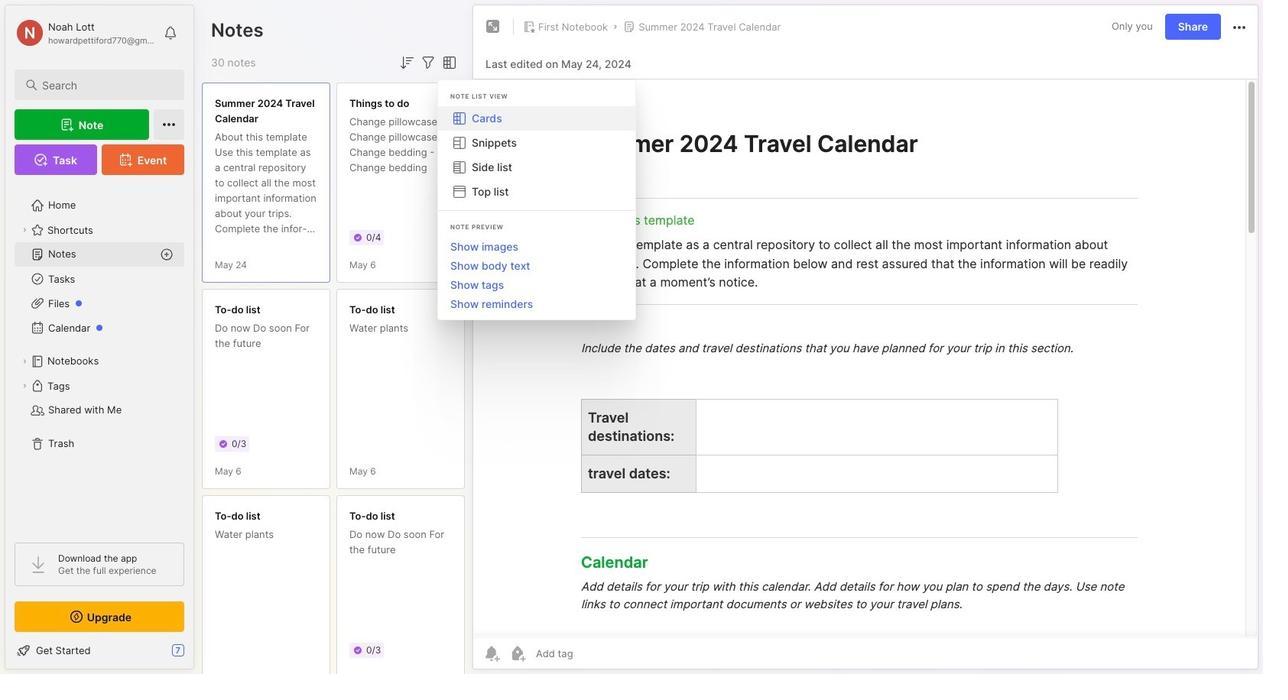 Task type: describe. For each thing, give the bounding box(es) containing it.
Add filters field
[[419, 54, 438, 72]]

add filters image
[[419, 54, 438, 72]]

expand note image
[[484, 18, 503, 36]]

note window element
[[473, 5, 1259, 674]]

add tag image
[[509, 645, 527, 663]]

none search field inside main element
[[42, 76, 171, 94]]

Account field
[[15, 18, 156, 48]]

expand notebooks image
[[20, 357, 29, 366]]

Help and Learning task checklist field
[[5, 639, 194, 663]]

More actions field
[[1231, 17, 1249, 37]]

View options field
[[438, 54, 459, 72]]

expand tags image
[[20, 382, 29, 391]]



Task type: locate. For each thing, give the bounding box(es) containing it.
Sort options field
[[398, 54, 416, 72]]

None search field
[[42, 76, 171, 94]]

menu item
[[438, 106, 636, 131]]

tree inside main element
[[5, 184, 194, 529]]

0 vertical spatial dropdown list menu
[[438, 106, 636, 204]]

1 dropdown list menu from the top
[[438, 106, 636, 204]]

dropdown list menu
[[438, 106, 636, 204], [438, 237, 636, 314]]

1 vertical spatial dropdown list menu
[[438, 237, 636, 314]]

tree
[[5, 184, 194, 529]]

Note Editor text field
[[474, 79, 1258, 638]]

click to collapse image
[[193, 646, 205, 665]]

more actions image
[[1231, 18, 1249, 37]]

Add tag field
[[535, 647, 650, 661]]

Search text field
[[42, 78, 171, 93]]

main element
[[0, 0, 199, 675]]

add a reminder image
[[483, 645, 501, 663]]

2 dropdown list menu from the top
[[438, 237, 636, 314]]



Task type: vqa. For each thing, say whether or not it's contained in the screenshot.
add a reminder IMAGE
yes



